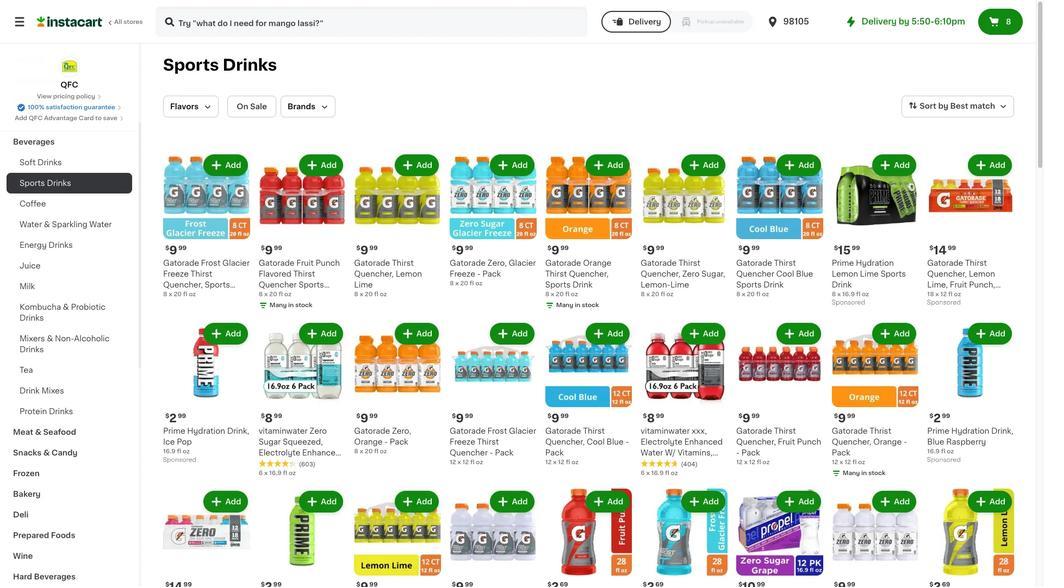 Task type: describe. For each thing, give the bounding box(es) containing it.
oz inside gatorade thrist quencher, orange - pack 12 x 12 fl oz
[[858, 460, 865, 466]]

x inside gatorade thrist quencher, orange - pack 12 x 12 fl oz
[[840, 460, 843, 466]]

coffee link
[[7, 194, 132, 214]]

kombucha
[[20, 303, 61, 311]]

fl inside the gatorade thirst quencher, cool blue - pack 12 x 12 fl oz
[[566, 460, 570, 466]]

pack inside gatorade zero, glacier freeze - pack 8 x 20 fl oz
[[483, 270, 501, 278]]

gatorade for gatorade thirst quencher, lemon lime 8 x 20 fl oz
[[354, 259, 390, 267]]

$ for gatorade thrist quencher, orange - pack
[[834, 413, 838, 419]]

drink inside 'link'
[[20, 387, 40, 395]]

vitaminwater for electrolyte
[[641, 428, 690, 435]]

glacier for gatorade frost glacier freeze thirst quencher - pack 12 x 12 fl oz
[[509, 428, 536, 435]]

quencher, for gatorade thirst quencher, cool blue - pack 12 x 12 fl oz
[[545, 438, 585, 446]]

açaiblueberrypomegranate
[[641, 460, 746, 468]]

99 for prime hydration lemon lime sports drink
[[852, 245, 860, 251]]

drinks inside vitaminwater zero sugar squeezed, electrolyte enhanced water w/ vitamins, lemonade drinks
[[301, 471, 326, 479]]

punch inside gatorade thirst quencher, fruit punch - pack 12 x 12 fl oz
[[797, 438, 821, 446]]

gatorade thirst quencher, cool blue - pack 12 x 12 fl oz
[[545, 428, 629, 466]]

99 for gatorade orange thirst quencher, sports drink
[[560, 245, 569, 251]]

view
[[37, 94, 52, 100]]

sparkling
[[52, 221, 87, 228]]

& for mixers
[[47, 335, 53, 343]]

$ for gatorade thirst quencher, lemon lime
[[356, 245, 360, 251]]

99 for vitaminwater zero sugar squeezed, electrolyte enhanced water w/ vitamins, lemonade drinks
[[274, 413, 282, 419]]

x inside the gatorade orange thirst quencher, sports drink 8 x 20 fl oz
[[551, 291, 554, 297]]

drink inside gatorade fruit punch flavored thirst quencher sports drink
[[259, 292, 279, 299]]

mixes
[[42, 387, 64, 395]]

quencher inside gatorade thirst quencher cool blue sports drink 8 x 20 fl oz
[[736, 270, 774, 278]]

fl inside gatorade thirst quencher, lemon lime 8 x 20 fl oz
[[374, 291, 378, 297]]

flavors button
[[163, 96, 219, 117]]

vitaminwater xxx, electrolyte enhanced water w/ vitamins, açaiblueberrypomegranate drinks
[[641, 428, 746, 479]]

99 for gatorade thirst quencher, fruit punch - pack
[[752, 413, 760, 419]]

drinks up seafood
[[49, 408, 73, 415]]

gatorade for gatorade thirst quencher, zero sugar, lemon-lime 8 x 20 fl oz
[[641, 259, 677, 267]]

99 for gatorade thirst quencher, lemon lime, fruit punch, orange, 18 pack
[[948, 245, 956, 251]]

card
[[79, 115, 94, 121]]

orange inside 'gatorade zero, orange - pack 8 x 20 fl oz'
[[354, 438, 383, 446]]

gatorade for gatorade orange thirst quencher, sports drink 8 x 20 fl oz
[[545, 259, 581, 267]]

fl inside gatorade thirst quencher cool blue sports drink 8 x 20 fl oz
[[756, 291, 760, 297]]

gatorade thirst quencher, lemon lime 8 x 20 fl oz
[[354, 259, 422, 297]]

8 inside the gatorade orange thirst quencher, sports drink 8 x 20 fl oz
[[545, 291, 549, 297]]

stores
[[123, 19, 143, 25]]

pop
[[177, 438, 192, 446]]

pack inside 'gatorade zero, orange - pack 8 x 20 fl oz'
[[390, 438, 408, 446]]

mixers & non-alcoholic drinks link
[[7, 328, 132, 360]]

prime hydration drink, ice pop 16.9 fl oz
[[163, 428, 249, 455]]

oz inside gatorade thirst quencher, fruit punch - pack 12 x 12 fl oz
[[763, 460, 770, 466]]

protein drinks
[[20, 408, 73, 415]]

& for dairy
[[36, 117, 42, 125]]

9 for gatorade thirst quencher, lemon lime
[[360, 245, 368, 256]]

probiotic
[[71, 303, 105, 311]]

- inside gatorade thrist quencher, orange - pack 12 x 12 fl oz
[[904, 438, 907, 446]]

sports inside gatorade thirst quencher cool blue sports drink 8 x 20 fl oz
[[736, 281, 762, 289]]

flavored
[[259, 270, 291, 278]]

soft
[[20, 159, 36, 166]]

best
[[950, 102, 968, 110]]

$ for gatorade zero, orange - pack
[[356, 413, 360, 419]]

$ for gatorade frost glacier freeze thirst quencher - pack
[[452, 413, 456, 419]]

16.9 inside prime hydration drink, ice pop 16.9 fl oz
[[163, 449, 176, 455]]

9 for gatorade fruit punch flavored thirst quencher sports drink
[[265, 245, 273, 256]]

drinks down soft drinks link
[[47, 179, 71, 187]]

fl inside gatorade zero, glacier freeze - pack 8 x 20 fl oz
[[470, 280, 474, 286]]

$ 2 99 for prime hydration drink, blue raspberry
[[930, 413, 950, 424]]

20 inside gatorade thirst quencher, zero sugar, lemon-lime 8 x 20 fl oz
[[651, 291, 659, 297]]

enhanced inside vitaminwater xxx, electrolyte enhanced water w/ vitamins, açaiblueberrypomegranate drinks
[[684, 438, 723, 446]]

thirst inside the gatorade orange thirst quencher, sports drink 8 x 20 fl oz
[[545, 270, 567, 278]]

pricing
[[53, 94, 75, 100]]

zero, for pack
[[392, 428, 411, 435]]

20 inside gatorade thirst quencher, lemon lime 8 x 20 fl oz
[[365, 291, 373, 297]]

20 inside gatorade zero, glacier freeze - pack 8 x 20 fl oz
[[460, 280, 468, 286]]

snacks
[[13, 449, 41, 457]]

vitamins, inside vitaminwater zero sugar squeezed, electrolyte enhanced water w/ vitamins, lemonade drinks
[[296, 460, 331, 468]]

sports inside sports drinks link
[[20, 179, 45, 187]]

18 inside 'gatorade thirst quencher, lemon lime, fruit punch, orange, 18 pack'
[[960, 292, 968, 299]]

view pricing policy
[[37, 94, 95, 100]]

many for gatorade orange thirst quencher, sports drink
[[556, 302, 573, 308]]

20 inside the gatorade orange thirst quencher, sports drink 8 x 20 fl oz
[[556, 291, 564, 297]]

oz inside the gatorade orange thirst quencher, sports drink 8 x 20 fl oz
[[571, 291, 578, 297]]

1 vertical spatial beverages
[[34, 573, 76, 581]]

recipes link
[[7, 49, 132, 70]]

- inside gatorade frost glacier freeze thirst quencher - pack 12 x 12 fl oz
[[490, 449, 493, 457]]

lime inside gatorade thirst quencher, lemon lime 8 x 20 fl oz
[[354, 281, 373, 289]]

gatorade zero, glacier freeze - pack 8 x 20 fl oz
[[450, 259, 536, 286]]

99 for gatorade fruit punch flavored thirst quencher sports drink
[[274, 245, 282, 251]]

9 for gatorade thrist quencher, orange - pack
[[838, 413, 846, 424]]

qfc link
[[59, 57, 80, 90]]

drinks up the on sale
[[223, 57, 277, 73]]

99 for prime hydration drink, ice pop
[[178, 413, 186, 419]]

w/ inside vitaminwater xxx, electrolyte enhanced water w/ vitamins, açaiblueberrypomegranate drinks
[[665, 449, 676, 457]]

x inside prime hydration lemon lime sports drink 8 x 16.9 fl oz
[[837, 291, 841, 297]]

lime inside prime hydration lemon lime sports drink 8 x 16.9 fl oz
[[860, 270, 879, 278]]

sort
[[920, 102, 936, 110]]

ice
[[163, 438, 175, 446]]

6 for vitaminwater xxx, electrolyte enhanced water w/ vitamins, açaiblueberrypomegranate drinks
[[641, 471, 645, 477]]

blue for gatorade thirst quencher cool blue sports drink
[[796, 270, 813, 278]]

vitaminwater for sugar
[[259, 428, 308, 435]]

save
[[103, 115, 117, 121]]

meat
[[13, 429, 33, 436]]

mixers
[[20, 335, 45, 343]]

99 for gatorade thrist quencher, orange - pack
[[847, 413, 855, 419]]

glacier for gatorade zero, glacier freeze - pack 8 x 20 fl oz
[[509, 259, 536, 267]]

juice link
[[7, 256, 132, 276]]

oz inside gatorade thirst quencher cool blue sports drink 8 x 20 fl oz
[[762, 291, 769, 297]]

20 inside 'gatorade zero, orange - pack 8 x 20 fl oz'
[[365, 449, 373, 455]]

- inside gatorade zero, glacier freeze - pack 8 x 20 fl oz
[[477, 270, 481, 278]]

x inside gatorade thirst quencher, lemon lime 8 x 20 fl oz
[[360, 291, 363, 297]]

fruit inside gatorade fruit punch flavored thirst quencher sports drink
[[297, 259, 314, 267]]

9 for gatorade zero, orange - pack
[[360, 413, 368, 424]]

0 vertical spatial sports drinks
[[163, 57, 277, 73]]

$ 9 99 for gatorade frost glacier freeze thirst quencher - pack
[[452, 413, 473, 424]]

oz inside prime hydration drink, ice pop 16.9 fl oz
[[183, 449, 190, 455]]

guarantee
[[84, 104, 115, 110]]

product group containing 15
[[832, 152, 919, 309]]

$ 8 99 for vitaminwater zero sugar squeezed, electrolyte enhanced water w/ vitamins, lemonade drinks
[[261, 413, 282, 424]]

orange inside the gatorade orange thirst quencher, sports drink 8 x 20 fl oz
[[583, 259, 611, 267]]

hydration for pop
[[187, 428, 225, 435]]

0 vertical spatial qfc
[[60, 81, 78, 89]]

hard beverages link
[[7, 567, 132, 587]]

thirst inside the gatorade thirst quencher, cool blue - pack 12 x 12 fl oz
[[583, 428, 605, 435]]

8 inside 'gatorade zero, orange - pack 8 x 20 fl oz'
[[354, 449, 358, 455]]

enhanced inside vitaminwater zero sugar squeezed, electrolyte enhanced water w/ vitamins, lemonade drinks
[[302, 449, 341, 457]]

all stores
[[114, 19, 143, 25]]

bakery link
[[7, 484, 132, 505]]

deli
[[13, 511, 29, 519]]

$ for gatorade orange thirst quencher, sports drink
[[547, 245, 551, 251]]

dairy & eggs link
[[7, 111, 132, 132]]

oz inside gatorade zero, glacier freeze - pack 8 x 20 fl oz
[[475, 280, 482, 286]]

gatorade for gatorade zero, orange - pack 8 x 20 fl oz
[[354, 428, 390, 435]]

beverages link
[[7, 132, 132, 152]]

zero inside vitaminwater zero sugar squeezed, electrolyte enhanced water w/ vitamins, lemonade drinks
[[310, 428, 327, 435]]

drinks right soft
[[38, 159, 62, 166]]

dairy & eggs
[[13, 117, 64, 125]]

quencher, inside gatorade frost glacier freeze thirst quencher, sports drink
[[163, 281, 203, 289]]

thrist
[[870, 428, 891, 435]]

delivery by 5:50-6:10pm
[[862, 17, 965, 26]]

drinks inside vitaminwater xxx, electrolyte enhanced water w/ vitamins, açaiblueberrypomegranate drinks
[[641, 471, 665, 479]]

vitamins, inside vitaminwater xxx, electrolyte enhanced water w/ vitamins, açaiblueberrypomegranate drinks
[[678, 449, 713, 457]]

x inside 'gatorade zero, orange - pack 8 x 20 fl oz'
[[360, 449, 363, 455]]

oz inside 'gatorade zero, orange - pack 8 x 20 fl oz'
[[380, 449, 387, 455]]

thirst inside 'gatorade thirst quencher, lemon lime, fruit punch, orange, 18 pack'
[[965, 259, 987, 267]]

quencher, inside the gatorade orange thirst quencher, sports drink 8 x 20 fl oz
[[569, 270, 609, 278]]

fl inside gatorade frost glacier freeze thirst quencher - pack 12 x 12 fl oz
[[470, 460, 475, 466]]

sponsored badge image for prime hydration drink, ice pop
[[163, 457, 196, 463]]

all
[[114, 19, 122, 25]]

$ 9 99 for gatorade orange thirst quencher, sports drink
[[547, 245, 569, 256]]

wine link
[[7, 546, 132, 567]]

Best match Sort by field
[[902, 96, 1014, 117]]

kombucha & probiotic drinks link
[[7, 297, 132, 328]]

in for gatorade thrist quencher, orange - pack
[[861, 471, 867, 477]]

- inside the gatorade thirst quencher, cool blue - pack 12 x 12 fl oz
[[626, 438, 629, 446]]

blue for gatorade thirst quencher, cool blue - pack
[[607, 438, 624, 446]]

oz inside prime hydration drink, blue raspberry 16.9 fl oz
[[947, 449, 954, 455]]

instacart logo image
[[37, 15, 102, 28]]

water & sparkling water
[[20, 221, 112, 228]]

soft drinks link
[[7, 152, 132, 173]]

drink inside prime hydration lemon lime sports drink 8 x 16.9 fl oz
[[832, 281, 852, 289]]

98105 button
[[766, 7, 831, 37]]

9 for gatorade thirst quencher, zero sugar, lemon-lime
[[647, 245, 655, 256]]

gatorade fruit punch flavored thirst quencher sports drink
[[259, 259, 340, 299]]

alcoholic
[[74, 335, 110, 343]]

glacier for gatorade frost glacier freeze thirst quencher, sports drink
[[222, 259, 250, 267]]

cool for quencher
[[776, 270, 794, 278]]

stock for gatorade fruit punch flavored thirst quencher sports drink
[[295, 302, 312, 308]]

hydration for raspberry
[[951, 428, 989, 435]]

8 x 20 fl oz for gatorade fruit punch flavored thirst quencher sports drink
[[259, 291, 291, 297]]

99 for gatorade frost glacier freeze thirst quencher, sports drink
[[178, 245, 187, 251]]

water inside vitaminwater xxx, electrolyte enhanced water w/ vitamins, açaiblueberrypomegranate drinks
[[641, 449, 663, 457]]

best match
[[950, 102, 995, 110]]

non-
[[55, 335, 74, 343]]

pack inside 'gatorade thirst quencher, lemon lime, fruit punch, orange, 18 pack'
[[970, 292, 988, 299]]

w/ inside vitaminwater zero sugar squeezed, electrolyte enhanced water w/ vitamins, lemonade drinks
[[283, 460, 294, 468]]

eggs
[[44, 117, 64, 125]]

add qfc advantage card to save
[[15, 115, 117, 121]]

$ 14 99
[[930, 245, 956, 256]]

drink inside the gatorade orange thirst quencher, sports drink 8 x 20 fl oz
[[573, 281, 593, 289]]

$ for gatorade thirst quencher, cool blue - pack
[[547, 413, 551, 419]]

gatorade thirst quencher, zero sugar, lemon-lime 8 x 20 fl oz
[[641, 259, 725, 297]]

punch inside gatorade fruit punch flavored thirst quencher sports drink
[[316, 259, 340, 267]]

brands button
[[281, 96, 336, 117]]

snacks & candy
[[13, 449, 77, 457]]

8 inside gatorade thirst quencher, zero sugar, lemon-lime 8 x 20 fl oz
[[641, 291, 645, 297]]

zero inside gatorade thirst quencher, zero sugar, lemon-lime 8 x 20 fl oz
[[682, 270, 700, 278]]

gatorade for gatorade frost glacier freeze thirst quencher - pack 12 x 12 fl oz
[[450, 428, 486, 435]]

99 for vitaminwater xxx, electrolyte enhanced water w/ vitamins, açaiblueberrypomegranate drinks
[[656, 413, 664, 419]]

99 for gatorade thirst quencher, cool blue - pack
[[560, 413, 569, 419]]

$ for gatorade zero, glacier freeze - pack
[[452, 245, 456, 251]]

fl inside prime hydration lemon lime sports drink 8 x 16.9 fl oz
[[856, 291, 860, 297]]

squeezed,
[[283, 438, 323, 446]]

8 inside button
[[1006, 18, 1011, 26]]

& for water
[[44, 221, 50, 228]]

sponsored badge image for prime hydration lemon lime sports drink
[[832, 300, 865, 306]]

soft drinks
[[20, 159, 62, 166]]

9 for gatorade thirst quencher, cool blue - pack
[[551, 413, 559, 424]]

$ 9 99 for gatorade thirst quencher, cool blue - pack
[[547, 413, 569, 424]]

9 for gatorade thirst quencher cool blue sports drink
[[742, 245, 750, 256]]

service type group
[[601, 11, 753, 33]]

hard
[[13, 573, 32, 581]]

brands
[[288, 103, 315, 110]]

policy
[[76, 94, 95, 100]]

x inside gatorade zero, glacier freeze - pack 8 x 20 fl oz
[[455, 280, 459, 286]]

flavors
[[170, 103, 199, 110]]

frost for -
[[488, 428, 507, 435]]

thirst inside gatorade fruit punch flavored thirst quencher sports drink
[[293, 270, 315, 278]]

6 x 16.9 fl oz for drinks
[[641, 471, 678, 477]]

pack inside gatorade frost glacier freeze thirst quencher - pack 12 x 12 fl oz
[[495, 449, 513, 457]]

drink inside gatorade frost glacier freeze thirst quencher, sports drink
[[163, 292, 183, 299]]

energy
[[20, 241, 47, 249]]

$ for prime hydration drink, blue raspberry
[[930, 413, 934, 419]]

x inside gatorade thirst quencher, zero sugar, lemon-lime 8 x 20 fl oz
[[646, 291, 650, 297]]

$ for gatorade frost glacier freeze thirst quencher, sports drink
[[165, 245, 169, 251]]

tea
[[20, 367, 33, 374]]

sports inside gatorade fruit punch flavored thirst quencher sports drink
[[299, 281, 324, 289]]

hydration for sports
[[856, 259, 894, 267]]

bakery
[[13, 491, 41, 498]]

thirst inside gatorade thirst quencher, zero sugar, lemon-lime 8 x 20 fl oz
[[679, 259, 700, 267]]

quencher, for gatorade thrist quencher, orange - pack 12 x 12 fl oz
[[832, 438, 871, 446]]

prepared foods link
[[7, 525, 132, 546]]

99 for prime hydration drink, blue raspberry
[[942, 413, 950, 419]]

orange,
[[927, 292, 958, 299]]

blue inside prime hydration drink, blue raspberry 16.9 fl oz
[[927, 438, 944, 446]]

prepared
[[13, 532, 49, 539]]

qfc logo image
[[59, 57, 80, 77]]

match
[[970, 102, 995, 110]]

8 x 20 fl oz for gatorade frost glacier freeze thirst quencher, sports drink
[[163, 291, 196, 297]]

fl inside prime hydration drink, ice pop 16.9 fl oz
[[177, 449, 181, 455]]

prime hydration drink, blue raspberry 16.9 fl oz
[[927, 428, 1013, 455]]

$ for prime hydration drink, ice pop
[[165, 413, 169, 419]]

punch,
[[969, 281, 995, 289]]

product group containing 14
[[927, 152, 1014, 309]]

view pricing policy link
[[37, 92, 102, 101]]

gatorade thrist quencher, orange - pack 12 x 12 fl oz
[[832, 428, 907, 466]]



Task type: locate. For each thing, give the bounding box(es) containing it.
sports inside the gatorade orange thirst quencher, sports drink 8 x 20 fl oz
[[545, 281, 571, 289]]

freeze for quencher
[[450, 438, 475, 446]]

1 horizontal spatial electrolyte
[[641, 438, 682, 446]]

sponsored badge image down the pop
[[163, 457, 196, 463]]

sports drinks up on
[[163, 57, 277, 73]]

all stores link
[[37, 7, 144, 37]]

sports drinks down soft drinks
[[20, 179, 71, 187]]

recipes
[[13, 55, 45, 63]]

sponsored badge image down orange,
[[927, 300, 960, 306]]

99 up the gatorade orange thirst quencher, sports drink 8 x 20 fl oz
[[560, 245, 569, 251]]

- inside gatorade thirst quencher, fruit punch - pack 12 x 12 fl oz
[[736, 449, 740, 457]]

0 horizontal spatial prime
[[163, 428, 185, 435]]

qfc inside add qfc advantage card to save link
[[29, 115, 43, 121]]

lemon inside prime hydration lemon lime sports drink 8 x 16.9 fl oz
[[832, 270, 858, 278]]

8 inside gatorade zero, glacier freeze - pack 8 x 20 fl oz
[[450, 280, 454, 286]]

1 horizontal spatial in
[[575, 302, 580, 308]]

water
[[20, 221, 42, 228], [89, 221, 112, 228], [641, 449, 663, 457], [259, 460, 281, 468]]

qfc up 'view pricing policy' 'link'
[[60, 81, 78, 89]]

2 horizontal spatial many in stock
[[843, 471, 886, 477]]

freeze
[[163, 270, 189, 278], [450, 270, 475, 278], [450, 438, 475, 446]]

quencher,
[[354, 270, 394, 278], [569, 270, 609, 278], [641, 270, 680, 278], [927, 270, 967, 278], [163, 281, 203, 289], [736, 438, 776, 446], [545, 438, 585, 446], [832, 438, 871, 446]]

99 for gatorade zero, glacier freeze - pack
[[465, 245, 473, 251]]

electrolyte inside vitaminwater zero sugar squeezed, electrolyte enhanced water w/ vitamins, lemonade drinks
[[259, 449, 300, 457]]

many in stock down gatorade thrist quencher, orange - pack 12 x 12 fl oz
[[843, 471, 886, 477]]

gatorade inside gatorade thirst quencher, zero sugar, lemon-lime 8 x 20 fl oz
[[641, 259, 677, 267]]

gatorade for gatorade thirst quencher, fruit punch - pack 12 x 12 fl oz
[[736, 428, 772, 435]]

1 vertical spatial qfc
[[29, 115, 43, 121]]

6 down the sugar
[[259, 471, 263, 477]]

2 horizontal spatial prime
[[927, 428, 949, 435]]

stock down gatorade fruit punch flavored thirst quencher sports drink at the left of page
[[295, 302, 312, 308]]

99 up 'gatorade zero, orange - pack 8 x 20 fl oz'
[[369, 413, 378, 419]]

9 up the gatorade orange thirst quencher, sports drink 8 x 20 fl oz
[[551, 245, 559, 256]]

1 horizontal spatial stock
[[582, 302, 599, 308]]

by inside field
[[938, 102, 948, 110]]

2 8 x 20 fl oz from the left
[[259, 291, 291, 297]]

quencher, for gatorade thirst quencher, fruit punch - pack 12 x 12 fl oz
[[736, 438, 776, 446]]

sort by
[[920, 102, 948, 110]]

& for meat
[[35, 429, 41, 436]]

$ 9 99 for gatorade fruit punch flavored thirst quencher sports drink
[[261, 245, 282, 256]]

0 horizontal spatial electrolyte
[[259, 449, 300, 457]]

prime
[[832, 259, 854, 267], [163, 428, 185, 435], [927, 428, 949, 435]]

by left 5:50-
[[899, 17, 909, 26]]

zero,
[[488, 259, 507, 267], [392, 428, 411, 435]]

1 horizontal spatial drink,
[[991, 428, 1013, 435]]

99 up gatorade zero, glacier freeze - pack 8 x 20 fl oz
[[465, 245, 473, 251]]

drink inside gatorade thirst quencher cool blue sports drink 8 x 20 fl oz
[[764, 281, 784, 289]]

$ 9 99 up gatorade frost glacier freeze thirst quencher - pack 12 x 12 fl oz
[[452, 413, 473, 424]]

drinks down kombucha
[[20, 314, 44, 322]]

$ for gatorade thirst quencher, lemon lime, fruit punch, orange, 18 pack
[[930, 245, 934, 251]]

99 inside $ 15 99
[[852, 245, 860, 251]]

2 horizontal spatial lemon
[[969, 270, 995, 278]]

0 horizontal spatial blue
[[607, 438, 624, 446]]

many down gatorade thrist quencher, orange - pack 12 x 12 fl oz
[[843, 471, 860, 477]]

sponsored badge image down prime hydration lemon lime sports drink 8 x 16.9 fl oz
[[832, 300, 865, 306]]

delivery button
[[601, 11, 671, 33]]

hydration up raspberry
[[951, 428, 989, 435]]

99 up gatorade frost glacier freeze thirst quencher, sports drink
[[178, 245, 187, 251]]

gatorade for gatorade zero, glacier freeze - pack 8 x 20 fl oz
[[450, 259, 486, 267]]

6 down açaiblueberrypomegranate
[[641, 471, 645, 477]]

0 horizontal spatial hydration
[[187, 428, 225, 435]]

$ 9 99 for gatorade thirst quencher cool blue sports drink
[[738, 245, 760, 256]]

produce
[[13, 97, 46, 104]]

1 horizontal spatial many
[[556, 302, 573, 308]]

20
[[460, 280, 468, 286], [174, 291, 182, 297], [747, 291, 755, 297], [269, 291, 277, 297], [365, 291, 373, 297], [556, 291, 564, 297], [651, 291, 659, 297], [365, 449, 373, 455]]

sports drinks link
[[7, 173, 132, 194]]

fruit inside 'gatorade thirst quencher, lemon lime, fruit punch, orange, 18 pack'
[[950, 281, 967, 289]]

gatorade for gatorade thrist quencher, orange - pack 12 x 12 fl oz
[[832, 428, 868, 435]]

enhanced
[[684, 438, 723, 446], [302, 449, 341, 457]]

2 lemon from the left
[[832, 270, 858, 278]]

many in stock down gatorade fruit punch flavored thirst quencher sports drink at the left of page
[[270, 302, 312, 308]]

hydration inside prime hydration drink, blue raspberry 16.9 fl oz
[[951, 428, 989, 435]]

9 for gatorade frost glacier freeze thirst quencher - pack
[[456, 413, 464, 424]]

vitaminwater inside vitaminwater xxx, electrolyte enhanced water w/ vitamins, açaiblueberrypomegranate drinks
[[641, 428, 690, 435]]

enhanced up (603)
[[302, 449, 341, 457]]

1 horizontal spatial 6
[[641, 471, 645, 477]]

candy
[[52, 449, 77, 457]]

sponsored badge image
[[832, 300, 865, 306], [927, 300, 960, 306], [163, 457, 196, 463], [927, 457, 960, 464]]

3 lemon from the left
[[969, 270, 995, 278]]

2 horizontal spatial stock
[[868, 471, 886, 477]]

water up lemonade
[[259, 460, 281, 468]]

milk link
[[7, 276, 132, 297]]

vitamins, up açaiblueberrypomegranate
[[678, 449, 713, 457]]

$ inside $ 14 99
[[930, 245, 934, 251]]

8 inside prime hydration lemon lime sports drink 8 x 16.9 fl oz
[[832, 291, 836, 297]]

20 inside gatorade thirst quencher cool blue sports drink 8 x 20 fl oz
[[747, 291, 755, 297]]

99 up the sugar
[[274, 413, 282, 419]]

produce link
[[7, 90, 132, 111]]

electrolyte down the sugar
[[259, 449, 300, 457]]

$ 9 99 up the gatorade orange thirst quencher, sports drink 8 x 20 fl oz
[[547, 245, 569, 256]]

1 horizontal spatial frost
[[488, 428, 507, 435]]

16.9
[[842, 291, 855, 297], [163, 449, 176, 455], [927, 449, 940, 455], [269, 471, 282, 477], [651, 471, 664, 477]]

meat & seafood link
[[7, 422, 132, 443]]

99 for gatorade zero, orange - pack
[[369, 413, 378, 419]]

many in stock for gatorade orange thirst quencher, sports drink
[[556, 302, 599, 308]]

1 horizontal spatial zero
[[682, 270, 700, 278]]

1 vertical spatial zero
[[310, 428, 327, 435]]

many in stock down the gatorade orange thirst quencher, sports drink 8 x 20 fl oz
[[556, 302, 599, 308]]

0 horizontal spatial qfc
[[29, 115, 43, 121]]

freeze for pack
[[450, 270, 475, 278]]

quencher
[[736, 270, 774, 278], [259, 281, 297, 289], [450, 449, 488, 457]]

$ 9 99 up gatorade thirst quencher, lemon lime 8 x 20 fl oz on the left of page
[[356, 245, 378, 256]]

in down gatorade fruit punch flavored thirst quencher sports drink at the left of page
[[288, 302, 294, 308]]

prime inside prime hydration drink, blue raspberry 16.9 fl oz
[[927, 428, 949, 435]]

$ 2 99 up raspberry
[[930, 413, 950, 424]]

9 up the gatorade thirst quencher, cool blue - pack 12 x 12 fl oz
[[551, 413, 559, 424]]

99 for gatorade frost glacier freeze thirst quencher - pack
[[465, 413, 473, 419]]

zero left sugar, on the right top of the page
[[682, 270, 700, 278]]

1 6 x 16.9 fl oz from the left
[[259, 471, 296, 477]]

0 vertical spatial enhanced
[[684, 438, 723, 446]]

2 vertical spatial fruit
[[778, 438, 795, 446]]

0 vertical spatial fruit
[[297, 259, 314, 267]]

water inside vitaminwater zero sugar squeezed, electrolyte enhanced water w/ vitamins, lemonade drinks
[[259, 460, 281, 468]]

1 horizontal spatial orange
[[583, 259, 611, 267]]

1 horizontal spatial enhanced
[[684, 438, 723, 446]]

6 x 16.9 fl oz down the sugar
[[259, 471, 296, 477]]

fruit
[[297, 259, 314, 267], [950, 281, 967, 289], [778, 438, 795, 446]]

glacier inside gatorade frost glacier freeze thirst quencher, sports drink
[[222, 259, 250, 267]]

0 vertical spatial w/
[[665, 449, 676, 457]]

9 up gatorade thirst quencher, fruit punch - pack 12 x 12 fl oz
[[742, 413, 750, 424]]

gatorade frost glacier freeze thirst quencher, sports drink
[[163, 259, 250, 299]]

& left the candy
[[43, 449, 50, 457]]

prime for prime hydration lemon lime sports drink
[[832, 259, 854, 267]]

zero up squeezed,
[[310, 428, 327, 435]]

satisfaction
[[46, 104, 82, 110]]

electrolyte inside vitaminwater xxx, electrolyte enhanced water w/ vitamins, açaiblueberrypomegranate drinks
[[641, 438, 682, 446]]

sports inside prime hydration lemon lime sports drink 8 x 16.9 fl oz
[[881, 270, 906, 278]]

2 horizontal spatial blue
[[927, 438, 944, 446]]

0 horizontal spatial vitamins,
[[296, 460, 331, 468]]

1 horizontal spatial 18
[[960, 292, 968, 299]]

frost inside gatorade frost glacier freeze thirst quencher, sports drink
[[201, 259, 221, 267]]

1 $ 8 99 from the left
[[261, 413, 282, 424]]

9 up gatorade thirst quencher cool blue sports drink 8 x 20 fl oz
[[742, 245, 750, 256]]

gatorade inside the gatorade thirst quencher, cool blue - pack 12 x 12 fl oz
[[545, 428, 581, 435]]

many down the gatorade orange thirst quencher, sports drink 8 x 20 fl oz
[[556, 302, 573, 308]]

1 vertical spatial electrolyte
[[259, 449, 300, 457]]

0 horizontal spatial in
[[288, 302, 294, 308]]

- inside 'gatorade zero, orange - pack 8 x 20 fl oz'
[[384, 438, 388, 446]]

99 up gatorade thirst quencher, fruit punch - pack 12 x 12 fl oz
[[752, 413, 760, 419]]

delivery for delivery by 5:50-6:10pm
[[862, 17, 897, 26]]

0 horizontal spatial delivery
[[628, 18, 661, 26]]

2 6 from the left
[[641, 471, 645, 477]]

mixers & non-alcoholic drinks
[[20, 335, 110, 353]]

$ 2 99 for prime hydration drink, ice pop
[[165, 413, 186, 424]]

$ 2 99 up ice
[[165, 413, 186, 424]]

quencher, for gatorade thirst quencher, lemon lime, fruit punch, orange, 18 pack
[[927, 270, 967, 278]]

thirst inside gatorade thirst quencher, fruit punch - pack 12 x 12 fl oz
[[774, 428, 796, 435]]

1 horizontal spatial lime
[[670, 281, 689, 289]]

$ 9 99 up flavored
[[261, 245, 282, 256]]

prime for prime hydration drink, blue raspberry
[[927, 428, 949, 435]]

99 for gatorade thirst quencher, zero sugar, lemon-lime
[[656, 245, 664, 251]]

pack inside gatorade thrist quencher, orange - pack 12 x 12 fl oz
[[832, 449, 850, 457]]

raspberry
[[946, 438, 986, 446]]

protein
[[20, 408, 47, 415]]

1 horizontal spatial lemon
[[832, 270, 858, 278]]

electrolyte
[[641, 438, 682, 446], [259, 449, 300, 457]]

prime up raspberry
[[927, 428, 949, 435]]

$ 9 99
[[165, 245, 187, 256], [452, 245, 473, 256], [738, 245, 760, 256], [261, 245, 282, 256], [356, 245, 378, 256], [547, 245, 569, 256], [643, 245, 664, 256], [452, 413, 473, 424], [738, 413, 760, 424], [356, 413, 378, 424], [547, 413, 569, 424], [834, 413, 855, 424]]

foods
[[51, 532, 75, 539]]

gatorade thirst quencher cool blue sports drink 8 x 20 fl oz
[[736, 259, 813, 297]]

0 horizontal spatial enhanced
[[302, 449, 341, 457]]

99 up lemon-
[[656, 245, 664, 251]]

drinks down mixers at the bottom
[[20, 346, 44, 353]]

6
[[259, 471, 263, 477], [641, 471, 645, 477]]

9 for gatorade frost glacier freeze thirst quencher, sports drink
[[169, 245, 177, 256]]

sponsored badge image down raspberry
[[927, 457, 960, 464]]

$ 9 99 up lemon-
[[643, 245, 664, 256]]

qfc down 100%
[[29, 115, 43, 121]]

18
[[927, 291, 934, 297], [960, 292, 968, 299]]

0 vertical spatial electrolyte
[[641, 438, 682, 446]]

99 up the gatorade thirst quencher, cool blue - pack 12 x 12 fl oz
[[560, 413, 569, 419]]

$ 9 99 up gatorade thirst quencher cool blue sports drink 8 x 20 fl oz
[[738, 245, 760, 256]]

1 8 x 20 fl oz from the left
[[163, 291, 196, 297]]

16.9 inside prime hydration drink, blue raspberry 16.9 fl oz
[[927, 449, 940, 455]]

0 horizontal spatial 8 x 20 fl oz
[[163, 291, 196, 297]]

1 horizontal spatial delivery
[[862, 17, 897, 26]]

vitaminwater inside vitaminwater zero sugar squeezed, electrolyte enhanced water w/ vitamins, lemonade drinks
[[259, 428, 308, 435]]

1 horizontal spatial vitaminwater
[[641, 428, 690, 435]]

0 horizontal spatial by
[[899, 17, 909, 26]]

fl inside the gatorade orange thirst quencher, sports drink 8 x 20 fl oz
[[565, 291, 569, 297]]

0 horizontal spatial vitaminwater
[[259, 428, 308, 435]]

frost for sports
[[201, 259, 221, 267]]

wine
[[13, 552, 33, 560]]

1 horizontal spatial sports drinks
[[163, 57, 277, 73]]

99 up gatorade thirst quencher, lemon lime 8 x 20 fl oz on the left of page
[[369, 245, 378, 251]]

18 right orange,
[[960, 292, 968, 299]]

$ 9 99 for gatorade frost glacier freeze thirst quencher, sports drink
[[165, 245, 187, 256]]

lemon for gatorade thirst quencher, lemon lime, fruit punch, orange, 18 pack
[[969, 270, 995, 278]]

freeze inside gatorade frost glacier freeze thirst quencher - pack 12 x 12 fl oz
[[450, 438, 475, 446]]

0 horizontal spatial lime
[[354, 281, 373, 289]]

None search field
[[156, 7, 587, 37]]

gatorade for gatorade thirst quencher, cool blue - pack 12 x 12 fl oz
[[545, 428, 581, 435]]

frost inside gatorade frost glacier freeze thirst quencher - pack 12 x 12 fl oz
[[488, 428, 507, 435]]

$ for vitaminwater xxx, electrolyte enhanced water w/ vitamins, açaiblueberrypomegranate drinks
[[643, 413, 647, 419]]

& right meat
[[35, 429, 41, 436]]

orange inside gatorade thrist quencher, orange - pack 12 x 12 fl oz
[[873, 438, 902, 446]]

gatorade inside gatorade fruit punch flavored thirst quencher sports drink
[[259, 259, 295, 267]]

quencher, inside gatorade thirst quencher, zero sugar, lemon-lime 8 x 20 fl oz
[[641, 270, 680, 278]]

0 horizontal spatial 6
[[259, 471, 263, 477]]

fl inside gatorade thrist quencher, orange - pack 12 x 12 fl oz
[[852, 460, 857, 466]]

x inside gatorade thirst quencher cool blue sports drink 8 x 20 fl oz
[[742, 291, 745, 297]]

2 vertical spatial quencher
[[450, 449, 488, 457]]

hydration inside prime hydration drink, ice pop 16.9 fl oz
[[187, 428, 225, 435]]

0 horizontal spatial $ 2 99
[[165, 413, 186, 424]]

0 horizontal spatial punch
[[316, 259, 340, 267]]

many in stock for gatorade thrist quencher, orange - pack
[[843, 471, 886, 477]]

1 vertical spatial frost
[[488, 428, 507, 435]]

$ 9 99 up gatorade thrist quencher, orange - pack 12 x 12 fl oz
[[834, 413, 855, 424]]

thirst
[[774, 259, 796, 267], [392, 259, 414, 267], [679, 259, 700, 267], [965, 259, 987, 267], [191, 270, 212, 278], [293, 270, 315, 278], [545, 270, 567, 278], [774, 428, 796, 435], [583, 428, 605, 435], [477, 438, 499, 446]]

vitaminwater zero sugar squeezed, electrolyte enhanced water w/ vitamins, lemonade drinks
[[259, 428, 341, 479]]

drinks down açaiblueberrypomegranate
[[641, 471, 665, 479]]

0 horizontal spatial many
[[270, 302, 287, 308]]

9 up gatorade frost glacier freeze thirst quencher, sports drink
[[169, 245, 177, 256]]

1 horizontal spatial many in stock
[[556, 302, 599, 308]]

delivery for delivery
[[628, 18, 661, 26]]

$ 9 99 up gatorade thirst quencher, fruit punch - pack 12 x 12 fl oz
[[738, 413, 760, 424]]

quencher, for gatorade thirst quencher, zero sugar, lemon-lime 8 x 20 fl oz
[[641, 270, 680, 278]]

1 vertical spatial cool
[[587, 438, 605, 446]]

9
[[169, 245, 177, 256], [456, 245, 464, 256], [742, 245, 750, 256], [265, 245, 273, 256], [360, 245, 368, 256], [551, 245, 559, 256], [647, 245, 655, 256], [456, 413, 464, 424], [742, 413, 750, 424], [360, 413, 368, 424], [551, 413, 559, 424], [838, 413, 846, 424]]

$ for gatorade fruit punch flavored thirst quencher sports drink
[[261, 245, 265, 251]]

$ inside $ 15 99
[[834, 245, 838, 251]]

drink, for prime hydration drink, blue raspberry
[[991, 428, 1013, 435]]

2 vitaminwater from the left
[[641, 428, 690, 435]]

gatorade inside gatorade thrist quencher, orange - pack 12 x 12 fl oz
[[832, 428, 868, 435]]

delivery by 5:50-6:10pm link
[[844, 15, 965, 28]]

prepared foods
[[13, 532, 75, 539]]

thirst inside gatorade thirst quencher cool blue sports drink 8 x 20 fl oz
[[774, 259, 796, 267]]

99 up gatorade thirst quencher cool blue sports drink 8 x 20 fl oz
[[752, 245, 760, 251]]

w/ up açaiblueberrypomegranate
[[665, 449, 676, 457]]

many down flavored
[[270, 302, 287, 308]]

deli link
[[7, 505, 132, 525]]

sports
[[163, 57, 219, 73], [20, 179, 45, 187], [881, 270, 906, 278], [205, 281, 230, 289], [736, 281, 762, 289], [299, 281, 324, 289], [545, 281, 571, 289]]

cool inside gatorade thirst quencher cool blue sports drink 8 x 20 fl oz
[[776, 270, 794, 278]]

delivery inside delivery 'button'
[[628, 18, 661, 26]]

oz inside gatorade thirst quencher, lemon lime 8 x 20 fl oz
[[380, 291, 387, 297]]

sports drinks
[[163, 57, 277, 73], [20, 179, 71, 187]]

$ 9 99 up 'gatorade zero, orange - pack 8 x 20 fl oz'
[[356, 413, 378, 424]]

x inside gatorade thirst quencher, fruit punch - pack 12 x 12 fl oz
[[744, 460, 748, 466]]

many for gatorade thrist quencher, orange - pack
[[843, 471, 860, 477]]

1 horizontal spatial $ 8 99
[[643, 413, 664, 424]]

2 drink, from the left
[[991, 428, 1013, 435]]

beverages down wine link on the left bottom of page
[[34, 573, 76, 581]]

1 horizontal spatial $ 2 99
[[930, 413, 950, 424]]

0 horizontal spatial frost
[[201, 259, 221, 267]]

1 horizontal spatial 8 x 20 fl oz
[[259, 291, 291, 297]]

1 vitaminwater from the left
[[259, 428, 308, 435]]

0 vertical spatial frost
[[201, 259, 221, 267]]

sale
[[250, 103, 267, 110]]

prime hydration lemon lime sports drink 8 x 16.9 fl oz
[[832, 259, 906, 297]]

2 horizontal spatial orange
[[873, 438, 902, 446]]

18 down lime,
[[927, 291, 934, 297]]

2 horizontal spatial hydration
[[951, 428, 989, 435]]

0 horizontal spatial many in stock
[[270, 302, 312, 308]]

& left non-
[[47, 335, 53, 343]]

fl inside gatorade thirst quencher, fruit punch - pack 12 x 12 fl oz
[[757, 460, 761, 466]]

coffee
[[20, 200, 46, 208]]

0 horizontal spatial fruit
[[297, 259, 314, 267]]

vitamins, down squeezed,
[[296, 460, 331, 468]]

1 2 from the left
[[169, 413, 177, 424]]

$ 9 99 up gatorade frost glacier freeze thirst quencher, sports drink
[[165, 245, 187, 256]]

8 button
[[978, 9, 1023, 35]]

& down 100%
[[36, 117, 42, 125]]

& inside mixers & non-alcoholic drinks
[[47, 335, 53, 343]]

hydration up the pop
[[187, 428, 225, 435]]

many for gatorade fruit punch flavored thirst quencher sports drink
[[270, 302, 287, 308]]

gatorade for gatorade fruit punch flavored thirst quencher sports drink
[[259, 259, 295, 267]]

fl inside gatorade thirst quencher, zero sugar, lemon-lime 8 x 20 fl oz
[[661, 291, 665, 297]]

& up energy drinks
[[44, 221, 50, 228]]

$ for gatorade thirst quencher, fruit punch - pack
[[738, 413, 742, 419]]

stock
[[295, 302, 312, 308], [582, 302, 599, 308], [868, 471, 886, 477]]

cool inside the gatorade thirst quencher, cool blue - pack 12 x 12 fl oz
[[587, 438, 605, 446]]

stock down gatorade thrist quencher, orange - pack 12 x 12 fl oz
[[868, 471, 886, 477]]

in for gatorade fruit punch flavored thirst quencher sports drink
[[288, 302, 294, 308]]

98105
[[783, 17, 809, 26]]

0 horizontal spatial stock
[[295, 302, 312, 308]]

drink, for prime hydration drink, ice pop
[[227, 428, 249, 435]]

$ for gatorade thirst quencher, zero sugar, lemon-lime
[[643, 245, 647, 251]]

6 x 16.9 fl oz down açaiblueberrypomegranate
[[641, 471, 678, 477]]

16.9 inside prime hydration lemon lime sports drink 8 x 16.9 fl oz
[[842, 291, 855, 297]]

gatorade
[[163, 259, 199, 267], [450, 259, 486, 267], [736, 259, 772, 267], [259, 259, 295, 267], [354, 259, 390, 267], [545, 259, 581, 267], [641, 259, 677, 267], [927, 259, 963, 267], [450, 428, 486, 435], [736, 428, 772, 435], [354, 428, 390, 435], [545, 428, 581, 435], [832, 428, 868, 435]]

0 vertical spatial quencher
[[736, 270, 774, 278]]

product group
[[163, 152, 250, 299], [259, 152, 345, 312], [354, 152, 441, 299], [450, 152, 537, 288], [545, 152, 632, 312], [641, 152, 728, 299], [736, 152, 823, 299], [832, 152, 919, 309], [927, 152, 1014, 309], [163, 321, 250, 466], [259, 321, 345, 479], [354, 321, 441, 456], [450, 321, 537, 467], [545, 321, 632, 467], [641, 321, 746, 479], [736, 321, 823, 467], [832, 321, 919, 480], [927, 321, 1014, 466], [163, 489, 250, 587], [259, 489, 345, 587], [354, 489, 441, 587], [450, 489, 537, 587], [545, 489, 632, 587], [641, 489, 728, 587], [736, 489, 823, 587], [832, 489, 919, 587], [927, 489, 1014, 587]]

2 $ 2 99 from the left
[[930, 413, 950, 424]]

1 vertical spatial fruit
[[950, 281, 967, 289]]

drinks down (603)
[[301, 471, 326, 479]]

0 horizontal spatial orange
[[354, 438, 383, 446]]

by right the sort
[[938, 102, 948, 110]]

1 lemon from the left
[[396, 270, 422, 278]]

meat & seafood
[[13, 429, 76, 436]]

0 horizontal spatial zero,
[[392, 428, 411, 435]]

lime inside gatorade thirst quencher, zero sugar, lemon-lime 8 x 20 fl oz
[[670, 281, 689, 289]]

1 6 from the left
[[259, 471, 263, 477]]

$ for gatorade thirst quencher cool blue sports drink
[[738, 245, 742, 251]]

8 inside gatorade thirst quencher cool blue sports drink 8 x 20 fl oz
[[736, 291, 740, 297]]

1 horizontal spatial blue
[[796, 270, 813, 278]]

in down gatorade thrist quencher, orange - pack 12 x 12 fl oz
[[861, 471, 867, 477]]

$ 9 99 for gatorade thirst quencher, zero sugar, lemon-lime
[[643, 245, 664, 256]]

8 inside gatorade thirst quencher, lemon lime 8 x 20 fl oz
[[354, 291, 358, 297]]

18 x 12 fl oz
[[927, 291, 961, 297]]

punch
[[316, 259, 340, 267], [797, 438, 821, 446]]

0 vertical spatial zero,
[[488, 259, 507, 267]]

$ 9 99 for gatorade thirst quencher, fruit punch - pack
[[738, 413, 760, 424]]

2 2 from the left
[[934, 413, 941, 424]]

hydration down $ 15 99
[[856, 259, 894, 267]]

1 horizontal spatial vitamins,
[[678, 449, 713, 457]]

blue
[[796, 270, 813, 278], [607, 438, 624, 446], [927, 438, 944, 446]]

thirst inside gatorade frost glacier freeze thirst quencher - pack 12 x 12 fl oz
[[477, 438, 499, 446]]

gatorade for gatorade thirst quencher, lemon lime, fruit punch, orange, 18 pack
[[927, 259, 963, 267]]

1 vertical spatial vitamins,
[[296, 460, 331, 468]]

on sale button
[[227, 96, 276, 117]]

quencher, for gatorade thirst quencher, lemon lime 8 x 20 fl oz
[[354, 270, 394, 278]]

drink mixes
[[20, 387, 64, 395]]

100%
[[28, 104, 44, 110]]

freeze for quencher,
[[163, 270, 189, 278]]

oz
[[475, 280, 482, 286], [189, 291, 196, 297], [762, 291, 769, 297], [284, 291, 291, 297], [380, 291, 387, 297], [571, 291, 578, 297], [666, 291, 674, 297], [862, 291, 869, 297], [954, 291, 961, 297], [183, 449, 190, 455], [380, 449, 387, 455], [947, 449, 954, 455], [476, 460, 483, 466], [763, 460, 770, 466], [571, 460, 579, 466], [858, 460, 865, 466], [289, 471, 296, 477], [671, 471, 678, 477]]

2 horizontal spatial many
[[843, 471, 860, 477]]

0 vertical spatial punch
[[316, 259, 340, 267]]

pack inside gatorade thirst quencher, fruit punch - pack 12 x 12 fl oz
[[742, 449, 760, 457]]

99 up flavored
[[274, 245, 282, 251]]

to
[[95, 115, 102, 121]]

0 horizontal spatial zero
[[310, 428, 327, 435]]

$ 9 99 for gatorade thirst quencher, lemon lime
[[356, 245, 378, 256]]

9 up gatorade zero, glacier freeze - pack 8 x 20 fl oz
[[456, 245, 464, 256]]

9 up gatorade thirst quencher, lemon lime 8 x 20 fl oz on the left of page
[[360, 245, 368, 256]]

vitaminwater
[[259, 428, 308, 435], [641, 428, 690, 435]]

0 vertical spatial zero
[[682, 270, 700, 278]]

99 up gatorade frost glacier freeze thirst quencher - pack 12 x 12 fl oz
[[465, 413, 473, 419]]

1 $ 2 99 from the left
[[165, 413, 186, 424]]

stock for gatorade thrist quencher, orange - pack
[[868, 471, 886, 477]]

$
[[165, 245, 169, 251], [452, 245, 456, 251], [738, 245, 742, 251], [261, 245, 265, 251], [356, 245, 360, 251], [547, 245, 551, 251], [643, 245, 647, 251], [834, 245, 838, 251], [930, 245, 934, 251], [165, 413, 169, 419], [452, 413, 456, 419], [738, 413, 742, 419], [261, 413, 265, 419], [356, 413, 360, 419], [547, 413, 551, 419], [643, 413, 647, 419], [834, 413, 838, 419], [930, 413, 934, 419]]

1 horizontal spatial prime
[[832, 259, 854, 267]]

(404)
[[681, 462, 698, 468]]

1 horizontal spatial zero,
[[488, 259, 507, 267]]

sponsored badge image for prime hydration drink, blue raspberry
[[927, 457, 960, 464]]

6 x 16.9 fl oz for vitamins,
[[259, 471, 296, 477]]

1 horizontal spatial by
[[938, 102, 948, 110]]

water & sparkling water link
[[7, 214, 132, 235]]

tea link
[[7, 360, 132, 381]]

1 drink, from the left
[[227, 428, 249, 435]]

& inside kombucha & probiotic drinks
[[63, 303, 69, 311]]

cool for quencher,
[[587, 438, 605, 446]]

1 vertical spatial by
[[938, 102, 948, 110]]

oz inside gatorade thirst quencher, zero sugar, lemon-lime 8 x 20 fl oz
[[666, 291, 674, 297]]

$ 9 99 for gatorade zero, glacier freeze - pack
[[452, 245, 473, 256]]

fl inside 'gatorade zero, orange - pack 8 x 20 fl oz'
[[374, 449, 378, 455]]

glacier inside gatorade zero, glacier freeze - pack 8 x 20 fl oz
[[509, 259, 536, 267]]

0 vertical spatial beverages
[[13, 138, 55, 146]]

0 horizontal spatial 2
[[169, 413, 177, 424]]

0 horizontal spatial 18
[[927, 291, 934, 297]]

9 up lemon-
[[647, 245, 655, 256]]

prime up ice
[[163, 428, 185, 435]]

gatorade inside gatorade zero, glacier freeze - pack 8 x 20 fl oz
[[450, 259, 486, 267]]

pack inside the gatorade thirst quencher, cool blue - pack 12 x 12 fl oz
[[545, 449, 564, 457]]

water down coffee
[[20, 221, 42, 228]]

1 horizontal spatial punch
[[797, 438, 821, 446]]

qfc
[[60, 81, 78, 89], [29, 115, 43, 121]]

0 horizontal spatial lemon
[[396, 270, 422, 278]]

gatorade for gatorade frost glacier freeze thirst quencher, sports drink
[[163, 259, 199, 267]]

2 $ 8 99 from the left
[[643, 413, 664, 424]]

orange
[[583, 259, 611, 267], [354, 438, 383, 446], [873, 438, 902, 446]]

9 up gatorade thrist quencher, orange - pack 12 x 12 fl oz
[[838, 413, 846, 424]]

lemon
[[396, 270, 422, 278], [832, 270, 858, 278], [969, 270, 995, 278]]

1 vertical spatial punch
[[797, 438, 821, 446]]

drinks inside mixers & non-alcoholic drinks
[[20, 346, 44, 353]]

99 up vitaminwater xxx, electrolyte enhanced water w/ vitamins, açaiblueberrypomegranate drinks
[[656, 413, 664, 419]]

1 horizontal spatial w/
[[665, 449, 676, 457]]

many in stock for gatorade fruit punch flavored thirst quencher sports drink
[[270, 302, 312, 308]]

prime inside prime hydration lemon lime sports drink 8 x 16.9 fl oz
[[832, 259, 854, 267]]

1 vertical spatial quencher
[[259, 281, 297, 289]]

glacier inside gatorade frost glacier freeze thirst quencher - pack 12 x 12 fl oz
[[509, 428, 536, 435]]

x
[[455, 280, 459, 286], [169, 291, 172, 297], [742, 291, 745, 297], [264, 291, 268, 297], [360, 291, 363, 297], [551, 291, 554, 297], [646, 291, 650, 297], [837, 291, 841, 297], [935, 291, 939, 297], [360, 449, 363, 455], [458, 460, 461, 466], [744, 460, 748, 466], [553, 460, 557, 466], [840, 460, 843, 466], [264, 471, 268, 477], [646, 471, 650, 477]]

12
[[941, 291, 947, 297], [450, 460, 456, 466], [463, 460, 469, 466], [736, 460, 743, 466], [749, 460, 755, 466], [545, 460, 552, 466], [558, 460, 564, 466], [832, 460, 838, 466], [845, 460, 851, 466]]

99 right 15
[[852, 245, 860, 251]]

quencher inside gatorade fruit punch flavored thirst quencher sports drink
[[259, 281, 297, 289]]

by for sort
[[938, 102, 948, 110]]

$ 8 99 up vitaminwater xxx, electrolyte enhanced water w/ vitamins, açaiblueberrypomegranate drinks
[[643, 413, 664, 424]]

glacier
[[222, 259, 250, 267], [509, 259, 536, 267], [509, 428, 536, 435]]

on
[[237, 103, 248, 110]]

99 up raspberry
[[942, 413, 950, 419]]

kombucha & probiotic drinks
[[20, 303, 105, 322]]

2 horizontal spatial in
[[861, 471, 867, 477]]

9 up 'gatorade zero, orange - pack 8 x 20 fl oz'
[[360, 413, 368, 424]]

$ 8 99 for vitaminwater xxx, electrolyte enhanced water w/ vitamins, açaiblueberrypomegranate drinks
[[643, 413, 664, 424]]

water right the 'sparkling'
[[89, 221, 112, 228]]

oz inside the gatorade thirst quencher, cool blue - pack 12 x 12 fl oz
[[571, 460, 579, 466]]

$ 15 99
[[834, 245, 860, 256]]

2 6 x 16.9 fl oz from the left
[[641, 471, 678, 477]]

stock for gatorade orange thirst quencher, sports drink
[[582, 302, 599, 308]]

quencher inside gatorade frost glacier freeze thirst quencher - pack 12 x 12 fl oz
[[450, 449, 488, 457]]

2 horizontal spatial lime
[[860, 270, 879, 278]]

gatorade inside 'gatorade thirst quencher, lemon lime, fruit punch, orange, 18 pack'
[[927, 259, 963, 267]]

0 horizontal spatial 6 x 16.9 fl oz
[[259, 471, 296, 477]]

1 vertical spatial sports drinks
[[20, 179, 71, 187]]

0 horizontal spatial w/
[[283, 460, 294, 468]]

9 up gatorade frost glacier freeze thirst quencher - pack 12 x 12 fl oz
[[456, 413, 464, 424]]

gatorade frost glacier freeze thirst quencher - pack 12 x 12 fl oz
[[450, 428, 536, 466]]

2 up ice
[[169, 413, 177, 424]]

Search field
[[157, 8, 586, 36]]

vitaminwater up the sugar
[[259, 428, 308, 435]]

in down the gatorade orange thirst quencher, sports drink 8 x 20 fl oz
[[575, 302, 580, 308]]

$ 9 99 up gatorade zero, glacier freeze - pack 8 x 20 fl oz
[[452, 245, 473, 256]]

$ 8 99 up the sugar
[[261, 413, 282, 424]]

9 for gatorade thirst quencher, fruit punch - pack
[[742, 413, 750, 424]]

0 horizontal spatial $ 8 99
[[261, 413, 282, 424]]

0 horizontal spatial quencher
[[259, 281, 297, 289]]

0 horizontal spatial sports drinks
[[20, 179, 71, 187]]

gatorade inside gatorade thirst quencher cool blue sports drink 8 x 20 fl oz
[[736, 259, 772, 267]]

gatorade for gatorade thirst quencher cool blue sports drink 8 x 20 fl oz
[[736, 259, 772, 267]]

quencher, inside gatorade thrist quencher, orange - pack 12 x 12 fl oz
[[832, 438, 871, 446]]

2 for prime hydration drink, ice pop
[[169, 413, 177, 424]]

drinks down water & sparkling water
[[49, 241, 73, 249]]

2 horizontal spatial quencher
[[736, 270, 774, 278]]

1 horizontal spatial qfc
[[60, 81, 78, 89]]

$ for vitaminwater zero sugar squeezed, electrolyte enhanced water w/ vitamins, lemonade drinks
[[261, 413, 265, 419]]

99 right '14'
[[948, 245, 956, 251]]

vitaminwater left xxx,
[[641, 428, 690, 435]]

1 vertical spatial zero,
[[392, 428, 411, 435]]

oz inside gatorade frost glacier freeze thirst quencher - pack 12 x 12 fl oz
[[476, 460, 483, 466]]

14
[[934, 245, 947, 256]]

0 vertical spatial cool
[[776, 270, 794, 278]]

sponsored badge image for gatorade thirst quencher, lemon lime, fruit punch, orange, 18 pack
[[927, 300, 960, 306]]

lemon-
[[641, 281, 670, 289]]

99 up gatorade thrist quencher, orange - pack 12 x 12 fl oz
[[847, 413, 855, 419]]

drink,
[[227, 428, 249, 435], [991, 428, 1013, 435]]

1 horizontal spatial 6 x 16.9 fl oz
[[641, 471, 678, 477]]

100% satisfaction guarantee
[[28, 104, 115, 110]]

quencher, inside 'gatorade thirst quencher, lemon lime, fruit punch, orange, 18 pack'
[[927, 270, 967, 278]]

9 for gatorade orange thirst quencher, sports drink
[[551, 245, 559, 256]]

oz inside prime hydration lemon lime sports drink 8 x 16.9 fl oz
[[862, 291, 869, 297]]

zero, for -
[[488, 259, 507, 267]]

2
[[169, 413, 177, 424], [934, 413, 941, 424]]

hydration inside prime hydration lemon lime sports drink 8 x 16.9 fl oz
[[856, 259, 894, 267]]



Task type: vqa. For each thing, say whether or not it's contained in the screenshot.


